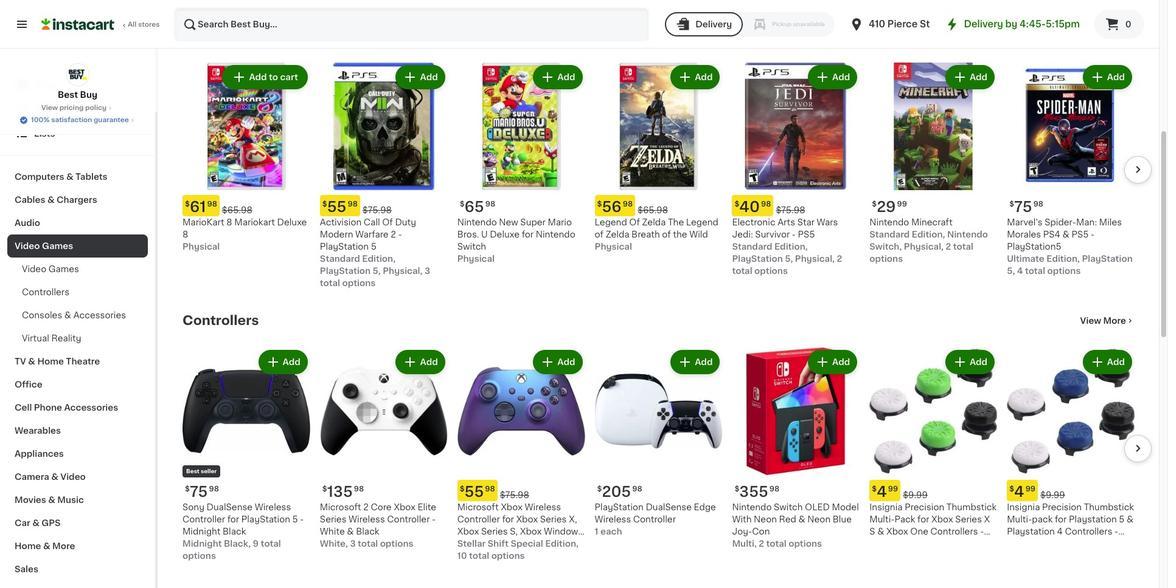 Task type: describe. For each thing, give the bounding box(es) containing it.
edition, inside nintendo minecraft standard edition, nintendo switch, physical, 2 total options
[[912, 230, 945, 239]]

activision
[[320, 218, 362, 227]]

audio link
[[7, 212, 148, 235]]

deluxe inside nintendo new super mario bros. u deluxe for nintendo switch physical
[[490, 230, 520, 239]]

for inside insignia precision thumbstick multi-pack for xbox series x s & xbox one controllers - multi color
[[917, 516, 929, 524]]

1 vertical spatial zelda
[[606, 230, 629, 239]]

205
[[602, 485, 631, 499]]

- inside insignia precision thumbstick multi-pack for xbox series x s & xbox one controllers - multi color
[[980, 528, 984, 536]]

phone
[[34, 404, 62, 413]]

nintendo minecraft standard edition, nintendo switch, physical, 2 total options
[[870, 218, 988, 263]]

2 inside electronic arts star wars jedi: survivor - ps5 standard edition, playstation 5, physical, 2 total options
[[837, 255, 842, 263]]

1 horizontal spatial playstation
[[1069, 516, 1117, 524]]

to
[[269, 73, 278, 81]]

5 inside "insignia precision thumbstick multi-pack for playstation 5 & playstation 4 controllers - multi color"
[[1119, 516, 1125, 524]]

total inside electronic arts star wars jedi: survivor - ps5 standard edition, playstation 5, physical, 2 total options
[[732, 267, 752, 275]]

for inside nintendo new super mario bros. u deluxe for nintendo switch physical
[[522, 230, 534, 239]]

office link
[[7, 374, 148, 397]]

add for $ 55 98 $75.98 activision call of duty modern warfare 2 - playstation 5 standard edition, playstation 5, physical, 3 total options
[[420, 73, 438, 81]]

98 inside the $ 355 98
[[770, 486, 780, 493]]

ps4
[[1043, 230, 1060, 239]]

total inside marvel's spider-man: miles morales ps4 & ps5 - playstation5 ultimate edition, playstation 5, 4 total options
[[1025, 267, 1045, 275]]

1 vertical spatial controllers link
[[183, 314, 259, 328]]

x,
[[569, 516, 577, 524]]

view for video games
[[1080, 32, 1101, 40]]

mariokart
[[234, 218, 275, 227]]

nintendo for 65
[[457, 218, 497, 227]]

$75.98 inside $ 55 98 $75.98 activision call of duty modern warfare 2 - playstation 5 standard edition, playstation 5, physical, 3 total options
[[363, 206, 392, 215]]

warfare
[[355, 230, 389, 239]]

add button for marvel's spider-man: miles morales ps4 & ps5 - playstation5 ultimate edition, playstation 5, 4 total options
[[1084, 66, 1131, 88]]

movies
[[15, 496, 46, 505]]

2 of from the left
[[662, 230, 671, 239]]

mariokart
[[183, 218, 224, 227]]

wild
[[689, 230, 708, 239]]

item carousel region for controllers
[[165, 343, 1152, 567]]

of inside legend of zelda the legend of zelda breath of the wild physical
[[629, 218, 640, 227]]

best buy logo image
[[66, 63, 89, 86]]

- inside electronic arts star wars jedi: survivor - ps5 standard edition, playstation 5, physical, 2 total options
[[792, 230, 796, 239]]

product group containing 29
[[870, 63, 997, 265]]

theatre
[[66, 358, 100, 366]]

playstation dualsense edge wireless controller 1 each
[[595, 504, 716, 536]]

controllers inside "insignia precision thumbstick multi-pack for playstation 5 & playstation 4 controllers - multi color"
[[1065, 528, 1112, 536]]

1 vertical spatial home
[[15, 543, 41, 551]]

precision for xbox
[[905, 504, 944, 512]]

car
[[15, 520, 30, 528]]

$ 4 99 for insignia precision thumbstick multi-pack for playstation 5 & playstation 4 controllers - multi color
[[1009, 485, 1036, 499]]

delivery for delivery
[[695, 20, 732, 29]]

total inside sony dualsense wireless controller for playstation 5 - midnight black midnight black, 9 total options
[[261, 540, 281, 549]]

page 1 of 17 group
[[183, 0, 1135, 9]]

98 up marvel's
[[1033, 201, 1043, 208]]

$ inside the $ 205 98
[[597, 486, 602, 493]]

add for nintendo switch oled model with neon red & neon blue joy-con multi, 2 total options
[[832, 358, 850, 367]]

75 for sony
[[190, 485, 208, 499]]

appliances link
[[7, 443, 148, 466]]

mariokart 8 mariokart deluxe 8 physical
[[183, 218, 307, 251]]

mario
[[548, 218, 572, 227]]

blue
[[833, 516, 852, 524]]

98 inside $ 61 98
[[207, 201, 217, 208]]

sales
[[15, 566, 38, 574]]

morales
[[1007, 230, 1041, 239]]

4 inside marvel's spider-man: miles morales ps4 & ps5 - playstation5 ultimate edition, playstation 5, 4 total options
[[1017, 267, 1023, 275]]

$75.98 for 55
[[500, 491, 529, 500]]

minecraft
[[911, 218, 953, 227]]

$ inside $ 65 98
[[460, 201, 465, 208]]

wars
[[817, 218, 838, 227]]

98 inside $ 55 98
[[485, 486, 495, 493]]

0 horizontal spatial 8
[[183, 230, 188, 239]]

precision for playstation
[[1042, 504, 1082, 512]]

black inside sony dualsense wireless controller for playstation 5 - midnight black midnight black, 9 total options
[[223, 528, 246, 536]]

1 horizontal spatial zelda
[[642, 218, 666, 227]]

add for playstation dualsense edge wireless controller 1 each
[[695, 358, 713, 367]]

insignia for pack
[[1007, 504, 1040, 512]]

deluxe inside mariokart 8 mariokart deluxe 8 physical
[[277, 218, 307, 227]]

wireless inside microsoft xbox wireless controller for xbox series x, xbox series s, xbox windows stellar shift special edition devices
[[525, 504, 561, 512]]

multi,
[[732, 540, 757, 549]]

stellar inside stellar shift special edition, 10 total options
[[457, 540, 486, 549]]

add button for microsoft 2 core xbox elite series wireless controller - white & black white, 3 total options
[[397, 351, 444, 373]]

multi inside "insignia precision thumbstick multi-pack for playstation 5 & playstation 4 controllers - multi color"
[[1007, 540, 1028, 549]]

options inside nintendo switch oled model with neon red & neon blue joy-con multi, 2 total options
[[789, 540, 822, 549]]

home & more link
[[7, 535, 148, 559]]

add button for playstation dualsense edge wireless controller 1 each
[[672, 351, 719, 373]]

nintendo new super mario bros. u deluxe for nintendo switch physical
[[457, 218, 575, 263]]

5, inside $ 55 98 $75.98 activision call of duty modern warfare 2 - playstation 5 standard edition, playstation 5, physical, 3 total options
[[373, 267, 381, 275]]

all
[[128, 21, 136, 28]]

series left s,
[[481, 528, 508, 536]]

- inside "insignia precision thumbstick multi-pack for playstation 5 & playstation 4 controllers - multi color"
[[1115, 528, 1118, 536]]

wireless inside playstation dualsense edge wireless controller 1 each
[[595, 516, 631, 524]]

total inside microsoft 2 core xbox elite series wireless controller - white & black white, 3 total options
[[358, 540, 378, 549]]

135
[[327, 485, 353, 499]]

microsoft for white
[[320, 504, 361, 512]]

wearables link
[[7, 420, 148, 443]]

1 vertical spatial games
[[42, 242, 73, 251]]

nintendo down minecraft
[[947, 230, 988, 239]]

stellar shift special edition, 10 total options
[[457, 540, 579, 561]]

2 legend from the left
[[686, 218, 719, 227]]

standard inside $ 55 98 $75.98 activision call of duty modern warfare 2 - playstation 5 standard edition, playstation 5, physical, 3 total options
[[320, 255, 360, 263]]

best for best buy
[[58, 91, 78, 99]]

$55.98 original price: $75.98 element for microsoft xbox wireless controller for xbox series x, xbox series s, xbox windows stellar shift special edition devices
[[457, 480, 585, 502]]

shift inside stellar shift special edition, 10 total options
[[488, 540, 509, 549]]

virtual reality link
[[7, 327, 148, 350]]

$55.98 original price: $75.98 element for activision call of duty modern warfare 2 - playstation 5
[[320, 195, 448, 216]]

thumbstick for 5
[[1084, 504, 1134, 512]]

physical, inside electronic arts star wars jedi: survivor - ps5 standard edition, playstation 5, physical, 2 total options
[[795, 255, 835, 263]]

dualsense for 205
[[646, 504, 692, 512]]

5, inside electronic arts star wars jedi: survivor - ps5 standard edition, playstation 5, physical, 2 total options
[[785, 255, 793, 263]]

100%
[[31, 117, 50, 124]]

it
[[53, 105, 59, 114]]

with
[[732, 516, 752, 524]]

0 vertical spatial games
[[224, 29, 272, 42]]

stellar inside microsoft xbox wireless controller for xbox series x, xbox series s, xbox windows stellar shift special edition devices
[[457, 540, 484, 549]]

$ 55 98
[[460, 485, 495, 499]]

0 horizontal spatial buy
[[34, 105, 51, 114]]

breath
[[632, 230, 660, 239]]

best buy
[[58, 91, 97, 99]]

shop link
[[7, 73, 148, 97]]

- inside marvel's spider-man: miles morales ps4 & ps5 - playstation5 ultimate edition, playstation 5, 4 total options
[[1091, 230, 1095, 239]]

one
[[910, 528, 928, 536]]

multi- for playstation
[[1007, 516, 1032, 524]]

for inside sony dualsense wireless controller for playstation 5 - midnight black midnight black, 9 total options
[[227, 516, 239, 524]]

add for microsoft 2 core xbox elite series wireless controller - white & black white, 3 total options
[[420, 358, 438, 367]]

stores
[[138, 21, 160, 28]]

$9.99 for pack
[[903, 491, 928, 500]]

best buy link
[[58, 63, 97, 101]]

xbox inside microsoft 2 core xbox elite series wireless controller - white & black white, 3 total options
[[394, 504, 416, 512]]

0 horizontal spatial playstation
[[1007, 528, 1055, 536]]

car & gps link
[[7, 512, 148, 535]]

99 inside $ 29 99
[[897, 201, 907, 208]]

pack
[[1032, 516, 1053, 524]]

video games link down cables & chargers link
[[7, 235, 148, 258]]

total inside stellar shift special edition, 10 total options
[[469, 552, 489, 561]]

elite
[[418, 504, 436, 512]]

guarantee
[[94, 117, 129, 124]]

$ 205 98
[[597, 485, 642, 499]]

0 button
[[1095, 10, 1144, 39]]

$61.98 original price: $65.98 element
[[183, 195, 310, 216]]

nintendo for 29
[[870, 218, 909, 227]]

spider-
[[1045, 218, 1076, 227]]

product group containing 40
[[732, 63, 860, 277]]

$9.99 for pack
[[1040, 491, 1065, 500]]

standard inside nintendo minecraft standard edition, nintendo switch, physical, 2 total options
[[870, 230, 910, 239]]

white
[[320, 528, 345, 536]]

appliances
[[15, 450, 64, 459]]

jedi:
[[732, 230, 753, 239]]

the
[[673, 230, 687, 239]]

cart
[[280, 73, 298, 81]]

policy
[[85, 105, 107, 111]]

accessories for cell phone accessories
[[64, 404, 118, 413]]

delivery for delivery by 4:45-5:15pm
[[964, 19, 1003, 29]]

playstation inside playstation dualsense edge wireless controller 1 each
[[595, 504, 644, 512]]

add for sony dualsense wireless controller for playstation 5 - midnight black midnight black, 9 total options
[[283, 358, 300, 367]]

1 midnight from the top
[[183, 528, 221, 536]]

total inside $ 55 98 $75.98 activision call of duty modern warfare 2 - playstation 5 standard edition, playstation 5, physical, 3 total options
[[320, 279, 340, 288]]

$ inside $ 61 98
[[185, 201, 190, 208]]

insignia precision thumbstick multi-pack for xbox series x s & xbox one controllers - multi color
[[870, 504, 997, 549]]

- inside microsoft 2 core xbox elite series wireless controller - white & black white, 3 total options
[[432, 516, 436, 524]]

$40.98 original price: $75.98 element
[[732, 195, 860, 216]]

computers
[[15, 173, 64, 181]]

$65.98 for 61
[[222, 206, 252, 215]]

video games link up add to cart button
[[183, 29, 272, 43]]

multi inside insignia precision thumbstick multi-pack for xbox series x s & xbox one controllers - multi color
[[870, 540, 891, 549]]

microsoft xbox wireless controller for xbox series x, xbox series s, xbox windows stellar shift special edition devices
[[457, 504, 583, 561]]

movies & music
[[15, 496, 84, 505]]

4 inside "insignia precision thumbstick multi-pack for playstation 5 & playstation 4 controllers - multi color"
[[1057, 528, 1063, 536]]

tv & home theatre
[[15, 358, 100, 366]]

3 inside microsoft 2 core xbox elite series wireless controller - white & black white, 3 total options
[[350, 540, 356, 549]]

$ inside $ 40 98
[[735, 201, 739, 208]]

office
[[15, 381, 42, 389]]

switch inside nintendo new super mario bros. u deluxe for nintendo switch physical
[[457, 243, 486, 251]]

gps
[[42, 520, 61, 528]]

4:45-
[[1020, 19, 1046, 29]]

nintendo down mario
[[536, 230, 575, 239]]

item carousel region for video games
[[183, 58, 1152, 294]]

more for controllers
[[1103, 317, 1126, 325]]

& inside nintendo switch oled model with neon red & neon blue joy-con multi, 2 total options
[[799, 516, 805, 524]]

for inside microsoft xbox wireless controller for xbox series x, xbox series s, xbox windows stellar shift special edition devices
[[502, 516, 514, 524]]

physical inside nintendo new super mario bros. u deluxe for nintendo switch physical
[[457, 255, 495, 263]]

2 vertical spatial more
[[52, 543, 75, 551]]

star
[[797, 218, 815, 227]]

0 horizontal spatial controllers link
[[7, 281, 148, 304]]

cell phone accessories
[[15, 404, 118, 413]]

98 inside $ 56 98
[[623, 201, 633, 208]]

$ 40 98
[[735, 200, 771, 214]]

oled
[[805, 504, 830, 512]]

options inside nintendo minecraft standard edition, nintendo switch, physical, 2 total options
[[870, 255, 903, 263]]

5:15pm
[[1046, 19, 1080, 29]]

satisfaction
[[51, 117, 92, 124]]

controller inside microsoft 2 core xbox elite series wireless controller - white & black white, 3 total options
[[387, 516, 430, 524]]

legend of zelda the legend of zelda breath of the wild physical
[[595, 218, 719, 251]]

98 inside the $ 205 98
[[632, 486, 642, 493]]

1 horizontal spatial 8
[[227, 218, 232, 227]]

cell phone accessories link
[[7, 397, 148, 420]]

view for controllers
[[1080, 317, 1101, 325]]

0 vertical spatial video games
[[183, 29, 272, 42]]

product group containing 205
[[595, 348, 722, 538]]

modern
[[320, 230, 353, 239]]

camera
[[15, 473, 49, 482]]

2 inside microsoft 2 core xbox elite series wireless controller - white & black white, 3 total options
[[363, 504, 369, 512]]

of inside $ 55 98 $75.98 activision call of duty modern warfare 2 - playstation 5 standard edition, playstation 5, physical, 3 total options
[[382, 218, 393, 227]]

cables
[[15, 196, 45, 204]]

wireless inside sony dualsense wireless controller for playstation 5 - midnight black midnight black, 9 total options
[[255, 504, 291, 512]]

all stores
[[128, 21, 160, 28]]

& inside "insignia precision thumbstick multi-pack for playstation 5 & playstation 4 controllers - multi color"
[[1127, 516, 1134, 524]]

$ 56 98
[[597, 200, 633, 214]]

2 inside $ 55 98 $75.98 activision call of duty modern warfare 2 - playstation 5 standard edition, playstation 5, physical, 3 total options
[[391, 230, 396, 239]]

delivery by 4:45-5:15pm link
[[945, 17, 1080, 32]]



Task type: locate. For each thing, give the bounding box(es) containing it.
st
[[920, 19, 930, 29]]

of left the
[[662, 230, 671, 239]]

$4.99 original price: $9.99 element up "insignia precision thumbstick multi-pack for playstation 5 & playstation 4 controllers - multi color"
[[1007, 480, 1135, 502]]

61
[[190, 200, 206, 214]]

75 up "sony"
[[190, 485, 208, 499]]

$ 55 98 $75.98 activision call of duty modern warfare 2 - playstation 5 standard edition, playstation 5, physical, 3 total options
[[320, 200, 430, 288]]

75 for marvel's
[[1014, 200, 1032, 214]]

99 right 29
[[897, 201, 907, 208]]

total inside nintendo switch oled model with neon red & neon blue joy-con multi, 2 total options
[[766, 540, 787, 549]]

deluxe right mariokart in the left top of the page
[[277, 218, 307, 227]]

midnight down "sony"
[[183, 528, 221, 536]]

color inside "insignia precision thumbstick multi-pack for playstation 5 & playstation 4 controllers - multi color"
[[1030, 540, 1054, 549]]

buy
[[80, 91, 97, 99], [34, 105, 51, 114]]

switch up red
[[774, 504, 803, 512]]

$
[[185, 201, 190, 208], [322, 201, 327, 208], [460, 201, 465, 208], [597, 201, 602, 208], [735, 201, 739, 208], [872, 201, 877, 208], [1009, 201, 1014, 208], [185, 486, 190, 493], [322, 486, 327, 493], [460, 486, 465, 493], [597, 486, 602, 493], [735, 486, 739, 493], [872, 486, 877, 493], [1009, 486, 1014, 493]]

1 horizontal spatial buy
[[80, 91, 97, 99]]

2 $ 4 99 from the left
[[1009, 485, 1036, 499]]

1 precision from the left
[[905, 504, 944, 512]]

- inside $ 55 98 $75.98 activision call of duty modern warfare 2 - playstation 5 standard edition, playstation 5, physical, 3 total options
[[398, 230, 402, 239]]

2 multi- from the left
[[1007, 516, 1032, 524]]

5, inside marvel's spider-man: miles morales ps4 & ps5 - playstation5 ultimate edition, playstation 5, 4 total options
[[1007, 267, 1015, 275]]

for up "one"
[[917, 516, 929, 524]]

2 black from the left
[[356, 528, 379, 536]]

$ 75 98 for marvel's
[[1009, 200, 1043, 214]]

thumbstick inside "insignia precision thumbstick multi-pack for playstation 5 & playstation 4 controllers - multi color"
[[1084, 504, 1134, 512]]

0 horizontal spatial precision
[[905, 504, 944, 512]]

2 down minecraft
[[946, 243, 951, 251]]

wearables
[[15, 427, 61, 436]]

audio
[[15, 219, 40, 228]]

insignia precision thumbstick multi-pack for playstation 5 & playstation 4 controllers - multi color
[[1007, 504, 1134, 549]]

devices
[[457, 552, 492, 561]]

playstation inside marvel's spider-man: miles morales ps4 & ps5 - playstation5 ultimate edition, playstation 5, 4 total options
[[1082, 255, 1133, 263]]

0 vertical spatial controllers link
[[7, 281, 148, 304]]

$55.98 original price: $75.98 element up microsoft xbox wireless controller for xbox series x, xbox series s, xbox windows stellar shift special edition devices
[[457, 480, 585, 502]]

switch,
[[870, 243, 902, 251]]

2 insignia from the left
[[1007, 504, 1040, 512]]

$75.98 up s,
[[500, 491, 529, 500]]

home & more
[[15, 543, 75, 551]]

add inside add to cart button
[[249, 73, 267, 81]]

playstation
[[1069, 516, 1117, 524], [1007, 528, 1055, 536]]

of right call
[[382, 218, 393, 227]]

ps5 for man:
[[1072, 230, 1089, 239]]

0 horizontal spatial black
[[223, 528, 246, 536]]

0 vertical spatial item carousel region
[[183, 0, 1135, 9]]

playstation down the pack
[[1007, 528, 1055, 536]]

sales link
[[7, 559, 148, 582]]

nintendo
[[457, 218, 497, 227], [870, 218, 909, 227], [536, 230, 575, 239], [947, 230, 988, 239], [732, 504, 772, 512]]

8
[[227, 218, 232, 227], [183, 230, 188, 239]]

0 vertical spatial midnight
[[183, 528, 221, 536]]

& inside marvel's spider-man: miles morales ps4 & ps5 - playstation5 ultimate edition, playstation 5, 4 total options
[[1063, 230, 1069, 239]]

5 inside $ 55 98 $75.98 activision call of duty modern warfare 2 - playstation 5 standard edition, playstation 5, physical, 3 total options
[[371, 243, 377, 251]]

100% satisfaction guarantee
[[31, 117, 129, 124]]

insignia
[[870, 504, 903, 512], [1007, 504, 1040, 512]]

0 horizontal spatial $65.98
[[222, 206, 252, 215]]

nintendo inside nintendo switch oled model with neon red & neon blue joy-con multi, 2 total options
[[732, 504, 772, 512]]

con
[[752, 528, 770, 536]]

add button for electronic arts star wars jedi: survivor - ps5 standard edition, playstation 5, physical, 2 total options
[[809, 66, 856, 88]]

switch down bros.
[[457, 243, 486, 251]]

2 controller from the left
[[387, 516, 430, 524]]

75 up marvel's
[[1014, 200, 1032, 214]]

playstation inside sony dualsense wireless controller for playstation 5 - midnight black midnight black, 9 total options
[[241, 516, 290, 524]]

video games link down audio link
[[7, 258, 148, 281]]

lists link
[[7, 122, 148, 146]]

service type group
[[665, 12, 835, 37]]

call
[[364, 218, 380, 227]]

$75.98 inside $40.98 original price: $75.98 element
[[776, 206, 805, 215]]

1 horizontal spatial microsoft
[[457, 504, 499, 512]]

color inside insignia precision thumbstick multi-pack for xbox series x s & xbox one controllers - multi color
[[893, 540, 916, 549]]

1 horizontal spatial $ 75 98
[[1009, 200, 1043, 214]]

bros.
[[457, 230, 479, 239]]

dualsense left edge
[[646, 504, 692, 512]]

1 vertical spatial $ 75 98
[[185, 485, 219, 499]]

1 vertical spatial 75
[[190, 485, 208, 499]]

new
[[499, 218, 518, 227]]

buy it again link
[[7, 97, 148, 122]]

zelda down $ 56 98
[[606, 230, 629, 239]]

98 inside $ 135 98
[[354, 486, 364, 493]]

ps5 inside electronic arts star wars jedi: survivor - ps5 standard edition, playstation 5, physical, 2 total options
[[798, 230, 815, 239]]

2 view more link from the top
[[1080, 315, 1135, 327]]

dualsense inside playstation dualsense edge wireless controller 1 each
[[646, 504, 692, 512]]

2 $4.99 original price: $9.99 element from the left
[[1007, 480, 1135, 502]]

add button for nintendo new super mario bros. u deluxe for nintendo switch physical
[[534, 66, 581, 88]]

add for nintendo minecraft standard edition, nintendo switch, physical, 2 total options
[[970, 73, 988, 81]]

2 vertical spatial physical,
[[383, 267, 423, 275]]

1 microsoft from the left
[[320, 504, 361, 512]]

2 vertical spatial view
[[1080, 317, 1101, 325]]

$ inside $ 56 98
[[597, 201, 602, 208]]

precision up pack
[[905, 504, 944, 512]]

99 for insignia precision thumbstick multi-pack for playstation 5 & playstation 4 controllers - multi color
[[1026, 486, 1036, 493]]

1 of from the left
[[382, 218, 393, 227]]

controller down $ 55 98
[[457, 516, 500, 524]]

delivery inside button
[[695, 20, 732, 29]]

1 horizontal spatial thumbstick
[[1084, 504, 1134, 512]]

1 color from the left
[[893, 540, 916, 549]]

dualsense right "sony"
[[207, 504, 253, 512]]

$9.99 up pack
[[903, 491, 928, 500]]

accessories for consoles & accessories
[[73, 312, 126, 320]]

item carousel region containing 61
[[183, 58, 1152, 294]]

99 for insignia precision thumbstick multi-pack for xbox series x s & xbox one controllers - multi color
[[888, 486, 898, 493]]

s
[[870, 528, 875, 536]]

$55.98 original price: $75.98 element up call
[[320, 195, 448, 216]]

1 horizontal spatial 5
[[371, 243, 377, 251]]

each
[[600, 528, 622, 536]]

tv & home theatre link
[[7, 350, 148, 374]]

0 vertical spatial 3
[[425, 267, 430, 275]]

options inside stellar shift special edition, 10 total options
[[491, 552, 525, 561]]

accessories up virtual reality "link"
[[73, 312, 126, 320]]

dualsense inside sony dualsense wireless controller for playstation 5 - midnight black midnight black, 9 total options
[[207, 504, 253, 512]]

$65.98 for 56
[[638, 206, 668, 215]]

1 $4.99 original price: $9.99 element from the left
[[870, 480, 997, 502]]

edition, down warfare
[[362, 255, 396, 263]]

2
[[391, 230, 396, 239], [946, 243, 951, 251], [837, 255, 842, 263], [363, 504, 369, 512], [759, 540, 764, 549]]

precision inside insignia precision thumbstick multi-pack for xbox series x s & xbox one controllers - multi color
[[905, 504, 944, 512]]

0 vertical spatial best
[[58, 91, 78, 99]]

physical, inside nintendo minecraft standard edition, nintendo switch, physical, 2 total options
[[904, 243, 944, 251]]

options down core
[[380, 540, 413, 549]]

1 ps5 from the left
[[798, 230, 815, 239]]

29
[[877, 200, 896, 214]]

edition, inside marvel's spider-man: miles morales ps4 & ps5 - playstation5 ultimate edition, playstation 5, 4 total options
[[1047, 255, 1080, 263]]

standard up switch,
[[870, 230, 910, 239]]

video games down "audio"
[[15, 242, 73, 251]]

insignia up the pack
[[1007, 504, 1040, 512]]

games
[[224, 29, 272, 42], [42, 242, 73, 251], [49, 265, 79, 274]]

0 horizontal spatial $4.99 original price: $9.99 element
[[870, 480, 997, 502]]

ps5 down the man:
[[1072, 230, 1089, 239]]

edition, down windows at the left bottom of page
[[545, 540, 579, 549]]

lists
[[34, 130, 55, 138]]

1 $9.99 from the left
[[903, 491, 928, 500]]

1 thumbstick from the left
[[947, 504, 997, 512]]

5, down survivor
[[785, 255, 793, 263]]

$55.98 original price: $75.98 element
[[320, 195, 448, 216], [457, 480, 585, 502]]

1 controller from the left
[[183, 516, 225, 524]]

$ 4 99 up pack
[[872, 485, 898, 499]]

microsoft down $ 55 98
[[457, 504, 499, 512]]

2 precision from the left
[[1042, 504, 1082, 512]]

man:
[[1076, 218, 1097, 227]]

special inside stellar shift special edition, 10 total options
[[511, 540, 543, 549]]

55 for 55
[[465, 485, 484, 499]]

video games
[[183, 29, 272, 42], [15, 242, 73, 251], [22, 265, 79, 274]]

controller inside microsoft xbox wireless controller for xbox series x, xbox series s, xbox windows stellar shift special edition devices
[[457, 516, 500, 524]]

1 vertical spatial view more link
[[1080, 315, 1135, 327]]

physical inside legend of zelda the legend of zelda breath of the wild physical
[[595, 243, 632, 251]]

100% satisfaction guarantee button
[[19, 113, 136, 125]]

-
[[398, 230, 402, 239], [792, 230, 796, 239], [1091, 230, 1095, 239], [300, 516, 304, 524], [432, 516, 436, 524], [980, 528, 984, 536], [1115, 528, 1118, 536]]

98 right '355'
[[770, 486, 780, 493]]

$ 135 98
[[322, 485, 364, 499]]

ps5 down star
[[798, 230, 815, 239]]

$75.98 up call
[[363, 206, 392, 215]]

1 horizontal spatial legend
[[686, 218, 719, 227]]

1 vertical spatial best
[[186, 469, 199, 474]]

1 horizontal spatial dualsense
[[646, 504, 692, 512]]

product group
[[183, 63, 310, 253], [320, 63, 448, 289], [457, 63, 585, 265], [595, 63, 722, 253], [732, 63, 860, 277], [870, 63, 997, 265], [1007, 63, 1135, 277], [183, 348, 310, 563], [320, 348, 448, 550], [457, 348, 585, 563], [595, 348, 722, 538], [732, 348, 860, 550], [870, 348, 997, 549], [1007, 348, 1135, 549]]

$ 75 98 for sony
[[185, 485, 219, 499]]

0 horizontal spatial deluxe
[[277, 218, 307, 227]]

series up white
[[320, 516, 347, 524]]

1 multi from the left
[[870, 540, 891, 549]]

0 vertical spatial 75
[[1014, 200, 1032, 214]]

2 ps5 from the left
[[1072, 230, 1089, 239]]

1 horizontal spatial 5,
[[785, 255, 793, 263]]

2 vertical spatial item carousel region
[[165, 343, 1152, 567]]

thumbstick for series
[[947, 504, 997, 512]]

- inside sony dualsense wireless controller for playstation 5 - midnight black midnight black, 9 total options
[[300, 516, 304, 524]]

total inside nintendo minecraft standard edition, nintendo switch, physical, 2 total options
[[953, 243, 973, 251]]

10
[[457, 552, 467, 561]]

1 horizontal spatial $55.98 original price: $75.98 element
[[457, 480, 585, 502]]

series up windows at the left bottom of page
[[540, 516, 567, 524]]

2 shift from the left
[[488, 540, 509, 549]]

5 inside sony dualsense wireless controller for playstation 5 - midnight black midnight black, 9 total options
[[292, 516, 298, 524]]

99 up the pack
[[1026, 486, 1036, 493]]

55 inside $ 55 98 $75.98 activision call of duty modern warfare 2 - playstation 5 standard edition, playstation 5, physical, 3 total options
[[327, 200, 346, 214]]

2 dualsense from the left
[[646, 504, 692, 512]]

add for electronic arts star wars jedi: survivor - ps5 standard edition, playstation 5, physical, 2 total options
[[832, 73, 850, 81]]

$75.98 up arts
[[776, 206, 805, 215]]

product group containing 56
[[595, 63, 722, 253]]

1 insignia from the left
[[870, 504, 903, 512]]

98
[[207, 201, 217, 208], [348, 201, 358, 208], [485, 201, 495, 208], [623, 201, 633, 208], [761, 201, 771, 208], [1033, 201, 1043, 208], [209, 486, 219, 493], [354, 486, 364, 493], [485, 486, 495, 493], [632, 486, 642, 493], [770, 486, 780, 493]]

3 inside $ 55 98 $75.98 activision call of duty modern warfare 2 - playstation 5 standard edition, playstation 5, physical, 3 total options
[[425, 267, 430, 275]]

$9.99 up the pack
[[1040, 491, 1065, 500]]

Search field
[[175, 9, 648, 40]]

3 controller from the left
[[457, 516, 500, 524]]

1 black from the left
[[223, 528, 246, 536]]

2 inside nintendo minecraft standard edition, nintendo switch, physical, 2 total options
[[946, 243, 951, 251]]

$75.98 inside the $55.98 original price: $75.98 element
[[500, 491, 529, 500]]

1 legend from the left
[[595, 218, 627, 227]]

0 vertical spatial more
[[1103, 32, 1126, 40]]

75
[[1014, 200, 1032, 214], [190, 485, 208, 499]]

super
[[520, 218, 546, 227]]

1 horizontal spatial best
[[186, 469, 199, 474]]

1 neon from the left
[[754, 516, 777, 524]]

1 vertical spatial playstation
[[1007, 528, 1055, 536]]

deluxe
[[277, 218, 307, 227], [490, 230, 520, 239]]

edition, inside $ 55 98 $75.98 activision call of duty modern warfare 2 - playstation 5 standard edition, playstation 5, physical, 3 total options
[[362, 255, 396, 263]]

1 horizontal spatial ps5
[[1072, 230, 1089, 239]]

0 vertical spatial zelda
[[642, 218, 666, 227]]

edition, down survivor
[[774, 243, 808, 251]]

2 horizontal spatial 5
[[1119, 516, 1125, 524]]

options down "sony"
[[183, 552, 216, 561]]

insignia inside insignia precision thumbstick multi-pack for xbox series x s & xbox one controllers - multi color
[[870, 504, 903, 512]]

0 horizontal spatial delivery
[[695, 20, 732, 29]]

0 vertical spatial deluxe
[[277, 218, 307, 227]]

nintendo for 355
[[732, 504, 772, 512]]

1 view more link from the top
[[1080, 30, 1135, 42]]

add button for nintendo minecraft standard edition, nintendo switch, physical, 2 total options
[[947, 66, 994, 88]]

$65.98 up mariokart in the left top of the page
[[222, 206, 252, 215]]

0 horizontal spatial $9.99
[[903, 491, 928, 500]]

1 horizontal spatial deluxe
[[490, 230, 520, 239]]

delivery inside "link"
[[964, 19, 1003, 29]]

options down ps4 at the top
[[1047, 267, 1081, 275]]

1 horizontal spatial insignia
[[1007, 504, 1040, 512]]

series left x
[[955, 516, 982, 524]]

1 vertical spatial $55.98 original price: $75.98 element
[[457, 480, 585, 502]]

insignia for pack
[[870, 504, 903, 512]]

2 multi from the left
[[1007, 540, 1028, 549]]

0 horizontal spatial of
[[595, 230, 604, 239]]

$4.99 original price: $9.99 element for playstation
[[1007, 480, 1135, 502]]

0 vertical spatial accessories
[[73, 312, 126, 320]]

more
[[1103, 32, 1126, 40], [1103, 317, 1126, 325], [52, 543, 75, 551]]

$ 355 98
[[735, 485, 780, 499]]

electronic
[[732, 218, 775, 227]]

1 vertical spatial deluxe
[[490, 230, 520, 239]]

1 special from the left
[[509, 540, 540, 549]]

view more link for video games
[[1080, 30, 1135, 42]]

buy it again
[[34, 105, 86, 114]]

options inside sony dualsense wireless controller for playstation 5 - midnight black midnight black, 9 total options
[[183, 552, 216, 561]]

physical down breath
[[595, 243, 632, 251]]

buy up policy
[[80, 91, 97, 99]]

0 vertical spatial 8
[[227, 218, 232, 227]]

video games up add to cart button
[[183, 29, 272, 42]]

$ 4 99 for insignia precision thumbstick multi-pack for xbox series x s & xbox one controllers - multi color
[[872, 485, 898, 499]]

$ 61 98
[[185, 200, 217, 214]]

marvel's spider-man: miles morales ps4 & ps5 - playstation5 ultimate edition, playstation 5, 4 total options
[[1007, 218, 1133, 275]]

delivery down "page 1 of 17" group
[[695, 20, 732, 29]]

legend down 56 on the right top
[[595, 218, 627, 227]]

1 vertical spatial buy
[[34, 105, 51, 114]]

physical, down warfare
[[383, 267, 423, 275]]

product group containing 65
[[457, 63, 585, 265]]

best inside item carousel region
[[186, 469, 199, 474]]

1 horizontal spatial 3
[[425, 267, 430, 275]]

switch
[[457, 243, 486, 251], [774, 504, 803, 512]]

add for marvel's spider-man: miles morales ps4 & ps5 - playstation5 ultimate edition, playstation 5, 4 total options
[[1107, 73, 1125, 81]]

model
[[832, 504, 859, 512]]

0 horizontal spatial switch
[[457, 243, 486, 251]]

1 horizontal spatial 55
[[465, 485, 484, 499]]

$ inside $ 29 99
[[872, 201, 877, 208]]

zelda
[[642, 218, 666, 227], [606, 230, 629, 239]]

black up the black,
[[223, 528, 246, 536]]

3
[[425, 267, 430, 275], [350, 540, 356, 549]]

1 dualsense from the left
[[207, 504, 253, 512]]

zelda up breath
[[642, 218, 666, 227]]

2 vertical spatial video games
[[22, 265, 79, 274]]

0 horizontal spatial multi
[[870, 540, 891, 549]]

0 vertical spatial view more link
[[1080, 30, 1135, 42]]

2 horizontal spatial 5,
[[1007, 267, 1015, 275]]

controller inside playstation dualsense edge wireless controller 1 each
[[633, 516, 676, 524]]

2 thumbstick from the left
[[1084, 504, 1134, 512]]

2 inside nintendo switch oled model with neon red & neon blue joy-con multi, 2 total options
[[759, 540, 764, 549]]

1 vertical spatial video games
[[15, 242, 73, 251]]

1 vertical spatial physical,
[[795, 255, 835, 263]]

dualsense for 75
[[207, 504, 253, 512]]

midnight left the black,
[[183, 540, 222, 549]]

0 horizontal spatial 5
[[292, 516, 298, 524]]

0 vertical spatial $ 75 98
[[1009, 200, 1043, 214]]

color down "one"
[[893, 540, 916, 549]]

2 $9.99 from the left
[[1040, 491, 1065, 500]]

accessories
[[73, 312, 126, 320], [64, 404, 118, 413]]

microsoft for series
[[457, 504, 499, 512]]

options down survivor
[[754, 267, 788, 275]]

controllers inside insignia precision thumbstick multi-pack for xbox series x s & xbox one controllers - multi color
[[931, 528, 978, 536]]

miles
[[1099, 218, 1122, 227]]

0 horizontal spatial multi-
[[870, 516, 895, 524]]

red
[[779, 516, 796, 524]]

series inside insignia precision thumbstick multi-pack for xbox series x s & xbox one controllers - multi color
[[955, 516, 982, 524]]

0 horizontal spatial best
[[58, 91, 78, 99]]

98 right 61
[[207, 201, 217, 208]]

special inside microsoft xbox wireless controller for xbox series x, xbox series s, xbox windows stellar shift special edition devices
[[509, 540, 540, 549]]

switch inside nintendo switch oled model with neon red & neon blue joy-con multi, 2 total options
[[774, 504, 803, 512]]

2 color from the left
[[1030, 540, 1054, 549]]

video games up "consoles"
[[22, 265, 79, 274]]

0 horizontal spatial color
[[893, 540, 916, 549]]

view more link for controllers
[[1080, 315, 1135, 327]]

physical, inside $ 55 98 $75.98 activision call of duty modern warfare 2 - playstation 5 standard edition, playstation 5, physical, 3 total options
[[383, 267, 423, 275]]

edition, inside stellar shift special edition, 10 total options
[[545, 540, 579, 549]]

2 microsoft from the left
[[457, 504, 499, 512]]

tv
[[15, 358, 26, 366]]

2 left core
[[363, 504, 369, 512]]

4 controller from the left
[[633, 516, 676, 524]]

55 up microsoft xbox wireless controller for xbox series x, xbox series s, xbox windows stellar shift special edition devices
[[465, 485, 484, 499]]

0 horizontal spatial $ 4 99
[[872, 485, 898, 499]]

2 $65.98 from the left
[[638, 206, 668, 215]]

view more for controllers
[[1080, 317, 1126, 325]]

view more
[[1080, 32, 1126, 40], [1080, 317, 1126, 325]]

0 horizontal spatial dualsense
[[207, 504, 253, 512]]

2 neon from the left
[[808, 516, 831, 524]]

instacart logo image
[[41, 17, 114, 32]]

$ inside the $ 355 98
[[735, 486, 739, 493]]

best for best seller
[[186, 469, 199, 474]]

options down warfare
[[342, 279, 376, 288]]

0 horizontal spatial legend
[[595, 218, 627, 227]]

product group containing 61
[[183, 63, 310, 253]]

0 horizontal spatial physical
[[183, 243, 220, 251]]

add for nintendo new super mario bros. u deluxe for nintendo switch physical
[[558, 73, 575, 81]]

options inside $ 55 98 $75.98 activision call of duty modern warfare 2 - playstation 5 standard edition, playstation 5, physical, 3 total options
[[342, 279, 376, 288]]

add button for legend of zelda the legend of zelda breath of the wild physical
[[672, 66, 719, 88]]

ps5 for star
[[798, 230, 815, 239]]

410 pierce st
[[869, 19, 930, 29]]

1 vertical spatial accessories
[[64, 404, 118, 413]]

playstation right the pack
[[1069, 516, 1117, 524]]

options
[[870, 255, 903, 263], [754, 267, 788, 275], [1047, 267, 1081, 275], [342, 279, 376, 288], [380, 540, 413, 549], [789, 540, 822, 549], [183, 552, 216, 561], [491, 552, 525, 561]]

56
[[602, 200, 622, 214]]

0 vertical spatial 55
[[327, 200, 346, 214]]

series inside microsoft 2 core xbox elite series wireless controller - white & black white, 3 total options
[[320, 516, 347, 524]]

wireless down core
[[349, 516, 385, 524]]

1 horizontal spatial physical,
[[795, 255, 835, 263]]

$ 29 99
[[872, 200, 907, 214]]

survivor
[[755, 230, 790, 239]]

1 $ 4 99 from the left
[[872, 485, 898, 499]]

add button for $ 55 98 $75.98 activision call of duty modern warfare 2 - playstation 5 standard edition, playstation 5, physical, 3 total options
[[397, 66, 444, 88]]

0 vertical spatial view more
[[1080, 32, 1126, 40]]

thumbstick inside insignia precision thumbstick multi-pack for xbox series x s & xbox one controllers - multi color
[[947, 504, 997, 512]]

playstation inside electronic arts star wars jedi: survivor - ps5 standard edition, playstation 5, physical, 2 total options
[[732, 255, 783, 263]]

deluxe down the new
[[490, 230, 520, 239]]

controller down elite
[[387, 516, 430, 524]]

standard inside electronic arts star wars jedi: survivor - ps5 standard edition, playstation 5, physical, 2 total options
[[732, 243, 772, 251]]

windows
[[544, 528, 583, 536]]

1 $65.98 from the left
[[222, 206, 252, 215]]

55 for activision call of duty modern warfare 2 - playstation 5
[[327, 200, 346, 214]]

98 inside $ 55 98 $75.98 activision call of duty modern warfare 2 - playstation 5 standard edition, playstation 5, physical, 3 total options
[[348, 201, 358, 208]]

40
[[739, 200, 760, 214]]

black inside microsoft 2 core xbox elite series wireless controller - white & black white, 3 total options
[[356, 528, 379, 536]]

$56.98 original price: $65.98 element
[[595, 195, 722, 216]]

options inside electronic arts star wars jedi: survivor - ps5 standard edition, playstation 5, physical, 2 total options
[[754, 267, 788, 275]]

best left seller
[[186, 469, 199, 474]]

multi- for s
[[870, 516, 895, 524]]

0 vertical spatial home
[[37, 358, 64, 366]]

item carousel region containing 75
[[165, 343, 1152, 567]]

controller inside sony dualsense wireless controller for playstation 5 - midnight black midnight black, 9 total options
[[183, 516, 225, 524]]

2 horizontal spatial physical,
[[904, 243, 944, 251]]

5
[[371, 243, 377, 251], [292, 516, 298, 524], [1119, 516, 1125, 524]]

wireless inside microsoft 2 core xbox elite series wireless controller - white & black white, 3 total options
[[349, 516, 385, 524]]

& inside microsoft 2 core xbox elite series wireless controller - white & black white, 3 total options
[[347, 528, 354, 536]]

for down super
[[522, 230, 534, 239]]

355
[[739, 485, 768, 499]]

& inside insignia precision thumbstick multi-pack for xbox series x s & xbox one controllers - multi color
[[877, 528, 884, 536]]

special
[[509, 540, 540, 549], [511, 540, 543, 549]]

0 horizontal spatial 3
[[350, 540, 356, 549]]

$75.98 for 40
[[776, 206, 805, 215]]

1 horizontal spatial multi-
[[1007, 516, 1032, 524]]

games down audio link
[[42, 242, 73, 251]]

standard
[[870, 230, 910, 239], [732, 243, 772, 251], [320, 255, 360, 263]]

1 horizontal spatial precision
[[1042, 504, 1082, 512]]

physical down mariokart
[[183, 243, 220, 251]]

of down 56 on the right top
[[595, 230, 604, 239]]

0 horizontal spatial of
[[382, 218, 393, 227]]

2 special from the left
[[511, 540, 543, 549]]

$4.99 original price: $9.99 element
[[870, 480, 997, 502], [1007, 480, 1135, 502]]

options down switch,
[[870, 255, 903, 263]]

add button for nintendo switch oled model with neon red & neon blue joy-con multi, 2 total options
[[809, 351, 856, 373]]

controller down "sony"
[[183, 516, 225, 524]]

2 down "con"
[[759, 540, 764, 549]]

view more for video games
[[1080, 32, 1126, 40]]

None search field
[[174, 7, 649, 41]]

0 horizontal spatial physical,
[[383, 267, 423, 275]]

options inside microsoft 2 core xbox elite series wireless controller - white & black white, 3 total options
[[380, 540, 413, 549]]

1 horizontal spatial of
[[629, 218, 640, 227]]

1 shift from the left
[[487, 540, 507, 549]]

0 vertical spatial view
[[1080, 32, 1101, 40]]

insignia up pack
[[870, 504, 903, 512]]

2 of from the left
[[629, 218, 640, 227]]

1 horizontal spatial $75.98
[[500, 491, 529, 500]]

games up add to cart button
[[224, 29, 272, 42]]

98 right 205 on the right of page
[[632, 486, 642, 493]]

1 horizontal spatial $ 4 99
[[1009, 485, 1036, 499]]

music
[[57, 496, 84, 505]]

1 horizontal spatial multi
[[1007, 540, 1028, 549]]

edge
[[694, 504, 716, 512]]

add for legend of zelda the legend of zelda breath of the wild physical
[[695, 73, 713, 81]]

tablets
[[75, 173, 107, 181]]

1 vertical spatial 8
[[183, 230, 188, 239]]

2 horizontal spatial physical
[[595, 243, 632, 251]]

1 horizontal spatial black
[[356, 528, 379, 536]]

color down the pack
[[1030, 540, 1054, 549]]

add button for sony dualsense wireless controller for playstation 5 - midnight black midnight black, 9 total options
[[260, 351, 307, 373]]

2 horizontal spatial $75.98
[[776, 206, 805, 215]]

1 vertical spatial view
[[41, 105, 58, 111]]

insignia inside "insignia precision thumbstick multi-pack for playstation 5 & playstation 4 controllers - multi color"
[[1007, 504, 1040, 512]]

2 midnight from the top
[[183, 540, 222, 549]]

physical, down minecraft
[[904, 243, 944, 251]]

controller down the $ 205 98
[[633, 516, 676, 524]]

delivery left by
[[964, 19, 1003, 29]]

for inside "insignia precision thumbstick multi-pack for playstation 5 & playstation 4 controllers - multi color"
[[1055, 516, 1067, 524]]

edition
[[542, 540, 572, 549]]

item carousel region
[[183, 0, 1135, 9], [183, 58, 1152, 294], [165, 343, 1152, 567]]

for up s,
[[502, 516, 514, 524]]

1 horizontal spatial neon
[[808, 516, 831, 524]]

98 inside $ 40 98
[[761, 201, 771, 208]]

1 view more from the top
[[1080, 32, 1126, 40]]

options down red
[[789, 540, 822, 549]]

duty
[[395, 218, 416, 227]]

98 right 65
[[485, 201, 495, 208]]

1 horizontal spatial standard
[[732, 243, 772, 251]]

2 vertical spatial games
[[49, 265, 79, 274]]

98 down seller
[[209, 486, 219, 493]]

1 horizontal spatial controllers link
[[183, 314, 259, 328]]

product group containing 135
[[320, 348, 448, 550]]

1 vertical spatial midnight
[[183, 540, 222, 549]]

1 of from the left
[[595, 230, 604, 239]]

microsoft 2 core xbox elite series wireless controller - white & black white, 3 total options
[[320, 504, 436, 549]]

98 inside $ 65 98
[[485, 201, 495, 208]]

$4.99 original price: $9.99 element up insignia precision thumbstick multi-pack for xbox series x s & xbox one controllers - multi color
[[870, 480, 997, 502]]

pack
[[895, 516, 915, 524]]

product group containing 355
[[732, 348, 860, 550]]

$ 4 99
[[872, 485, 898, 499], [1009, 485, 1036, 499]]

delivery
[[964, 19, 1003, 29], [695, 20, 732, 29]]

1 multi- from the left
[[870, 516, 895, 524]]

2 view more from the top
[[1080, 317, 1126, 325]]

98 right 135 on the left
[[354, 486, 364, 493]]

multi- inside "insignia precision thumbstick multi-pack for playstation 5 & playstation 4 controllers - multi color"
[[1007, 516, 1032, 524]]

arts
[[778, 218, 795, 227]]

$65.98 inside $56.98 original price: $65.98 element
[[638, 206, 668, 215]]

standard down modern
[[320, 255, 360, 263]]

1 horizontal spatial 75
[[1014, 200, 1032, 214]]

55 up activision
[[327, 200, 346, 214]]

$4.99 original price: $9.99 element for xbox
[[870, 480, 997, 502]]

$ inside $ 55 98
[[460, 486, 465, 493]]

1 vertical spatial switch
[[774, 504, 803, 512]]

edition, inside electronic arts star wars jedi: survivor - ps5 standard edition, playstation 5, physical, 2 total options
[[774, 243, 808, 251]]

more for video games
[[1103, 32, 1126, 40]]

neon down oled
[[808, 516, 831, 524]]

accessories down the office link
[[64, 404, 118, 413]]

wireless up each
[[595, 516, 631, 524]]

edition, down minecraft
[[912, 230, 945, 239]]

$ inside $ 55 98 $75.98 activision call of duty modern warfare 2 - playstation 5 standard edition, playstation 5, physical, 3 total options
[[322, 201, 327, 208]]

$ 75 98 up "sony"
[[185, 485, 219, 499]]

5, down ultimate
[[1007, 267, 1015, 275]]



Task type: vqa. For each thing, say whether or not it's contained in the screenshot.
ITEM CAROUSEL region containing 61
yes



